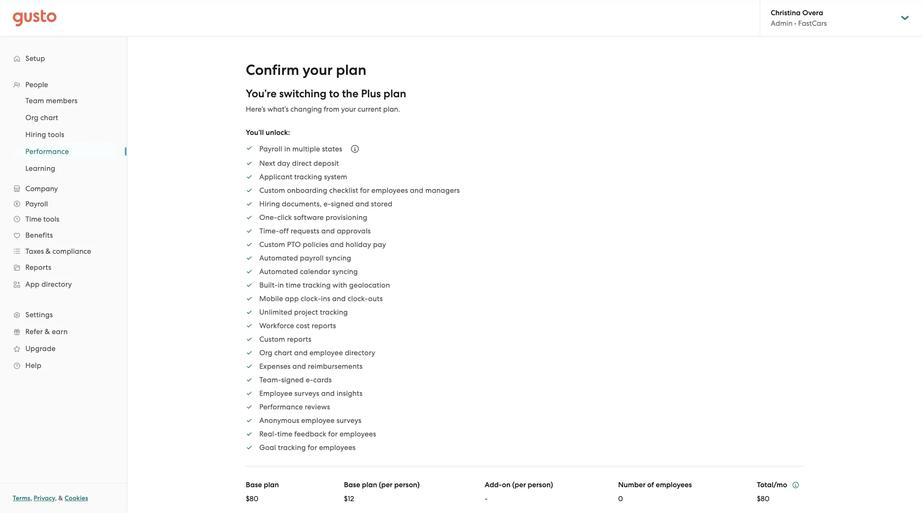 Task type: locate. For each thing, give the bounding box(es) containing it.
gusto navigation element
[[0, 36, 127, 388]]

1 vertical spatial signed
[[281, 376, 304, 384]]

1 vertical spatial your
[[341, 105, 356, 113]]

syncing down custom pto policies and holiday pay
[[326, 254, 351, 262]]

0 vertical spatial time
[[286, 281, 301, 289]]

performance down hiring tools
[[25, 147, 69, 156]]

& left 'earn'
[[45, 327, 50, 336]]

tracking down ins
[[320, 308, 348, 316]]

you're
[[246, 87, 277, 100]]

$ for base plan (per person)
[[344, 495, 348, 503]]

1 horizontal spatial e-
[[324, 200, 331, 208]]

2 person) from the left
[[528, 481, 553, 490]]

1 person) from the left
[[394, 481, 420, 490]]

1 vertical spatial for
[[328, 430, 338, 438]]

upgrade link
[[8, 341, 118, 356]]

$ down base plan (per person)
[[344, 495, 348, 503]]

0 vertical spatial tools
[[48, 130, 64, 139]]

$ for base plan
[[246, 495, 250, 503]]

tools
[[48, 130, 64, 139], [43, 215, 59, 223]]

& for earn
[[45, 327, 50, 336]]

hiring inside gusto navigation element
[[25, 130, 46, 139]]

custom
[[259, 186, 285, 195], [259, 240, 285, 249], [259, 335, 285, 344]]

0 horizontal spatial payroll
[[25, 200, 48, 208]]

time down anonymous
[[277, 430, 292, 438]]

e- for cards
[[306, 376, 313, 384]]

1 horizontal spatial hiring
[[259, 200, 280, 208]]

payroll
[[300, 254, 324, 262]]

system
[[324, 173, 347, 181]]

1 vertical spatial hiring
[[259, 200, 280, 208]]

custom for custom onboarding checklist for employees and managers
[[259, 186, 285, 195]]

employee surveys and insights
[[259, 389, 363, 398]]

1 automated from the top
[[259, 254, 298, 262]]

org for org chart and employee directory
[[259, 349, 272, 357]]

80
[[250, 495, 258, 503], [761, 495, 770, 503]]

reports link
[[8, 260, 118, 275]]

app
[[285, 294, 299, 303]]

2 vertical spatial custom
[[259, 335, 285, 344]]

1 vertical spatial employee
[[301, 416, 335, 425]]

& right 'taxes'
[[46, 247, 51, 256]]

1 horizontal spatial performance
[[259, 403, 303, 411]]

1 horizontal spatial chart
[[274, 349, 292, 357]]

2 clock- from the left
[[348, 294, 368, 303]]

learning
[[25, 164, 55, 173]]

1 vertical spatial &
[[45, 327, 50, 336]]

1 $ from the left
[[246, 495, 250, 503]]

$ 80 down base plan
[[246, 495, 258, 503]]

org up 'expenses'
[[259, 349, 272, 357]]

1 horizontal spatial (per
[[512, 481, 526, 490]]

org for org chart
[[25, 113, 39, 122]]

2 automated from the top
[[259, 267, 298, 276]]

off
[[279, 227, 289, 235]]

ins
[[321, 294, 330, 303]]

reports
[[312, 322, 336, 330], [287, 335, 311, 344]]

help
[[25, 361, 41, 370]]

2 , from the left
[[55, 495, 57, 502]]

reports right cost
[[312, 322, 336, 330]]

payroll in multiple states
[[259, 145, 342, 153]]

managers
[[425, 186, 460, 195]]

0 vertical spatial chart
[[40, 113, 58, 122]]

directory up reimbursements at left
[[345, 349, 375, 357]]

base plan
[[246, 481, 279, 490]]

directory down reports link
[[41, 280, 72, 289]]

2 80 from the left
[[761, 495, 770, 503]]

0 vertical spatial syncing
[[326, 254, 351, 262]]

0 horizontal spatial person)
[[394, 481, 420, 490]]

0 horizontal spatial your
[[303, 61, 333, 79]]

0 horizontal spatial $ 80
[[246, 495, 258, 503]]

hiring documents, e-signed and stored
[[259, 200, 393, 208]]

automated up built- at the left of the page
[[259, 267, 298, 276]]

applicant tracking system
[[259, 173, 347, 181]]

1 horizontal spatial surveys
[[337, 416, 362, 425]]

, left privacy link at the bottom of page
[[30, 495, 32, 502]]

expenses and reimbursements
[[259, 362, 363, 371]]

automated down pto
[[259, 254, 298, 262]]

payroll button
[[8, 196, 118, 212]]

clock- down geolocation
[[348, 294, 368, 303]]

(per for on
[[512, 481, 526, 490]]

time
[[25, 215, 42, 223]]

one-click software provisioning
[[259, 213, 367, 222]]

1 vertical spatial tools
[[43, 215, 59, 223]]

for down feedback at the left
[[308, 443, 317, 452]]

& inside taxes & compliance dropdown button
[[46, 247, 51, 256]]

reports
[[25, 263, 51, 272]]

0 horizontal spatial for
[[308, 443, 317, 452]]

signed down the checklist
[[331, 200, 354, 208]]

hiring
[[25, 130, 46, 139], [259, 200, 280, 208]]

unlimited project tracking
[[259, 308, 348, 316]]

0 horizontal spatial surveys
[[294, 389, 319, 398]]

0 vertical spatial signed
[[331, 200, 354, 208]]

$ down base plan
[[246, 495, 250, 503]]

e- up one-click software provisioning
[[324, 200, 331, 208]]

org down team
[[25, 113, 39, 122]]

holiday
[[346, 240, 371, 249]]

requests
[[291, 227, 320, 235]]

hiring tools
[[25, 130, 64, 139]]

automated for automated payroll syncing
[[259, 254, 298, 262]]

org inside gusto navigation element
[[25, 113, 39, 122]]

0 vertical spatial directory
[[41, 280, 72, 289]]

0 vertical spatial hiring
[[25, 130, 46, 139]]

setup link
[[8, 51, 118, 66]]

1 horizontal spatial $
[[344, 495, 348, 503]]

surveys down insights
[[337, 416, 362, 425]]

taxes & compliance
[[25, 247, 91, 256]]

0 horizontal spatial ,
[[30, 495, 32, 502]]

hiring tools link
[[15, 127, 118, 142]]

automated
[[259, 254, 298, 262], [259, 267, 298, 276]]

1 vertical spatial e-
[[306, 376, 313, 384]]

1 vertical spatial org
[[259, 349, 272, 357]]

payroll up "time"
[[25, 200, 48, 208]]

0
[[618, 495, 623, 503]]

your down the
[[341, 105, 356, 113]]

(per
[[379, 481, 393, 490], [512, 481, 526, 490]]

$ down total/mo
[[757, 495, 761, 503]]

for right feedback at the left
[[328, 430, 338, 438]]

0 horizontal spatial $
[[246, 495, 250, 503]]

direct
[[292, 159, 312, 168]]

the
[[342, 87, 359, 100]]

people
[[25, 80, 48, 89]]

employee up reimbursements at left
[[310, 349, 343, 357]]

one-
[[259, 213, 277, 222]]

next day direct deposit
[[259, 159, 339, 168]]

current
[[358, 105, 381, 113]]

tools up performance 'link'
[[48, 130, 64, 139]]

0 horizontal spatial base
[[246, 481, 262, 490]]

and down custom onboarding checklist for employees and managers
[[356, 200, 369, 208]]

upgrade
[[25, 344, 56, 353]]

, left cookies
[[55, 495, 57, 502]]

custom down workforce
[[259, 335, 285, 344]]

chart down custom reports
[[274, 349, 292, 357]]

0 horizontal spatial (per
[[379, 481, 393, 490]]

custom pto policies and holiday pay
[[259, 240, 386, 249]]

for right the checklist
[[360, 186, 370, 195]]

refer & earn
[[25, 327, 68, 336]]

unlock:
[[266, 128, 290, 137]]

policies
[[303, 240, 328, 249]]

-
[[485, 495, 488, 503]]

syncing up with
[[332, 267, 358, 276]]

deposit
[[314, 159, 339, 168]]

tools right "time"
[[43, 215, 59, 223]]

2 $ 80 from the left
[[757, 495, 770, 503]]

setup
[[25, 54, 45, 63]]

add-on (per person)
[[485, 481, 553, 490]]

surveys up reviews
[[294, 389, 319, 398]]

employee up real-time feedback for employees
[[301, 416, 335, 425]]

80 down total/mo
[[761, 495, 770, 503]]

day
[[277, 159, 290, 168]]

0 horizontal spatial clock-
[[301, 294, 321, 303]]

performance
[[25, 147, 69, 156], [259, 403, 303, 411]]

tracking
[[294, 173, 322, 181], [303, 281, 331, 289], [320, 308, 348, 316], [278, 443, 306, 452]]

1 custom from the top
[[259, 186, 285, 195]]

$ 80 down total/mo
[[757, 495, 770, 503]]

0 vertical spatial surveys
[[294, 389, 319, 398]]

80 down base plan
[[250, 495, 258, 503]]

0 vertical spatial e-
[[324, 200, 331, 208]]

e- up employee surveys and insights
[[306, 376, 313, 384]]

custom for custom reports
[[259, 335, 285, 344]]

1 vertical spatial in
[[278, 281, 284, 289]]

in up day
[[284, 145, 291, 153]]

0 horizontal spatial e-
[[306, 376, 313, 384]]

2 (per from the left
[[512, 481, 526, 490]]

0 horizontal spatial chart
[[40, 113, 58, 122]]

0 vertical spatial automated
[[259, 254, 298, 262]]

1 horizontal spatial clock-
[[348, 294, 368, 303]]

1 vertical spatial chart
[[274, 349, 292, 357]]

company button
[[8, 181, 118, 196]]

1 vertical spatial syncing
[[332, 267, 358, 276]]

0 vertical spatial for
[[360, 186, 370, 195]]

hiring down the org chart at the top left
[[25, 130, 46, 139]]

hiring up one-
[[259, 200, 280, 208]]

1 vertical spatial payroll
[[25, 200, 48, 208]]

home image
[[13, 10, 57, 26]]

mobile
[[259, 294, 283, 303]]

employees
[[371, 186, 408, 195], [340, 430, 376, 438], [319, 443, 356, 452], [656, 481, 692, 490]]

payroll for payroll in multiple states
[[259, 145, 282, 153]]

& inside refer & earn link
[[45, 327, 50, 336]]

employees right of on the right of the page
[[656, 481, 692, 490]]

1 horizontal spatial 80
[[761, 495, 770, 503]]

time-
[[259, 227, 279, 235]]

payroll
[[259, 145, 282, 153], [25, 200, 48, 208]]

total/mo
[[757, 481, 787, 490]]

2 base from the left
[[344, 481, 360, 490]]

0 horizontal spatial 80
[[250, 495, 258, 503]]

2 custom from the top
[[259, 240, 285, 249]]

1 base from the left
[[246, 481, 262, 490]]

1 horizontal spatial person)
[[528, 481, 553, 490]]

3 $ from the left
[[757, 495, 761, 503]]

time-off requests and approvals
[[259, 227, 371, 235]]

0 horizontal spatial hiring
[[25, 130, 46, 139]]

0 horizontal spatial directory
[[41, 280, 72, 289]]

employees down insights
[[340, 430, 376, 438]]

1 vertical spatial reports
[[287, 335, 311, 344]]

payroll inside dropdown button
[[25, 200, 48, 208]]

1 horizontal spatial $ 80
[[757, 495, 770, 503]]

1 horizontal spatial org
[[259, 349, 272, 357]]

cards
[[313, 376, 332, 384]]

clock-
[[301, 294, 321, 303], [348, 294, 368, 303]]

chart down the team members
[[40, 113, 58, 122]]

1 80 from the left
[[250, 495, 258, 503]]

& left 'cookies' button
[[58, 495, 63, 502]]

time up app
[[286, 281, 301, 289]]

0 horizontal spatial org
[[25, 113, 39, 122]]

and right ins
[[332, 294, 346, 303]]

2 horizontal spatial for
[[360, 186, 370, 195]]

•
[[794, 19, 797, 28]]

pto
[[287, 240, 301, 249]]

workforce cost reports
[[259, 322, 336, 330]]

tracking down the calendar
[[303, 281, 331, 289]]

0 vertical spatial &
[[46, 247, 51, 256]]

custom down time-
[[259, 240, 285, 249]]

1 (per from the left
[[379, 481, 393, 490]]

custom for custom pto policies and holiday pay
[[259, 240, 285, 249]]

multiple
[[292, 145, 320, 153]]

org chart link
[[15, 110, 118, 125]]

3 custom from the top
[[259, 335, 285, 344]]

0 vertical spatial performance
[[25, 147, 69, 156]]

0 vertical spatial custom
[[259, 186, 285, 195]]

performance up anonymous
[[259, 403, 303, 411]]

company
[[25, 184, 58, 193]]

performance for performance reviews
[[259, 403, 303, 411]]

you're switching to the plus plan
[[246, 87, 406, 100]]

employee
[[310, 349, 343, 357], [301, 416, 335, 425]]

app
[[25, 280, 40, 289]]

pay
[[373, 240, 386, 249]]

in up mobile
[[278, 281, 284, 289]]

and up team-signed e-cards
[[293, 362, 306, 371]]

2 $ from the left
[[344, 495, 348, 503]]

in for payroll
[[284, 145, 291, 153]]

base up 12
[[344, 481, 360, 490]]

$
[[246, 495, 250, 503], [344, 495, 348, 503], [757, 495, 761, 503]]

christina
[[771, 8, 801, 17]]

0 vertical spatial payroll
[[259, 145, 282, 153]]

and up custom pto policies and holiday pay
[[321, 227, 335, 235]]

goal
[[259, 443, 276, 452]]

tracking up onboarding at the left
[[294, 173, 322, 181]]

learning link
[[15, 161, 118, 176]]

anonymous
[[259, 416, 299, 425]]

performance inside 'link'
[[25, 147, 69, 156]]

payroll up next
[[259, 145, 282, 153]]

1 vertical spatial automated
[[259, 267, 298, 276]]

base down the goal
[[246, 481, 262, 490]]

feedback
[[294, 430, 326, 438]]

tools inside dropdown button
[[43, 215, 59, 223]]

0 horizontal spatial performance
[[25, 147, 69, 156]]

org
[[25, 113, 39, 122], [259, 349, 272, 357]]

chart inside gusto navigation element
[[40, 113, 58, 122]]

1 horizontal spatial for
[[328, 430, 338, 438]]

1 horizontal spatial your
[[341, 105, 356, 113]]

1 vertical spatial performance
[[259, 403, 303, 411]]

1 horizontal spatial base
[[344, 481, 360, 490]]

list containing payroll in multiple states
[[246, 140, 804, 453]]

2 vertical spatial &
[[58, 495, 63, 502]]

0 vertical spatial employee
[[310, 349, 343, 357]]

clock- up "project" at the bottom
[[301, 294, 321, 303]]

1 vertical spatial custom
[[259, 240, 285, 249]]

0 vertical spatial in
[[284, 145, 291, 153]]

on
[[502, 481, 511, 490]]

onboarding
[[287, 186, 327, 195]]

person) for add-on (per person)
[[528, 481, 553, 490]]

custom down "applicant"
[[259, 186, 285, 195]]

1 horizontal spatial ,
[[55, 495, 57, 502]]

your up you're switching to the plus plan
[[303, 61, 333, 79]]

2 horizontal spatial $
[[757, 495, 761, 503]]

1 horizontal spatial directory
[[345, 349, 375, 357]]

automated for automated calendar syncing
[[259, 267, 298, 276]]

signed up employee
[[281, 376, 304, 384]]

2 vertical spatial for
[[308, 443, 317, 452]]

list
[[0, 77, 127, 374], [0, 92, 127, 177], [246, 140, 804, 453]]

0 vertical spatial org
[[25, 113, 39, 122]]

1 horizontal spatial payroll
[[259, 145, 282, 153]]

performance for performance
[[25, 147, 69, 156]]

reports down workforce cost reports
[[287, 335, 311, 344]]



Task type: vqa. For each thing, say whether or not it's contained in the screenshot.
ins
yes



Task type: describe. For each thing, give the bounding box(es) containing it.
and left managers at the top of page
[[410, 186, 424, 195]]

fastcars
[[798, 19, 827, 28]]

project
[[294, 308, 318, 316]]

and up expenses and reimbursements
[[294, 349, 308, 357]]

hiring for hiring tools
[[25, 130, 46, 139]]

real-time feedback for employees
[[259, 430, 376, 438]]

from
[[324, 105, 339, 113]]

insights
[[337, 389, 363, 398]]

base for base plan (per person)
[[344, 481, 360, 490]]

provisioning
[[326, 213, 367, 222]]

terms
[[13, 495, 30, 502]]

1 vertical spatial directory
[[345, 349, 375, 357]]

click
[[277, 213, 292, 222]]

terms link
[[13, 495, 30, 502]]

list containing team members
[[0, 92, 127, 177]]

add-
[[485, 481, 502, 490]]

states
[[322, 145, 342, 153]]

tools for hiring tools
[[48, 130, 64, 139]]

built-
[[259, 281, 278, 289]]

chart for org chart
[[40, 113, 58, 122]]

calendar
[[300, 267, 330, 276]]

org chart and employee directory
[[259, 349, 375, 357]]

real-
[[259, 430, 277, 438]]

hiring for hiring documents, e-signed and stored
[[259, 200, 280, 208]]

refer & earn link
[[8, 324, 118, 339]]

performance reviews
[[259, 403, 330, 411]]

syncing for automated calendar syncing
[[332, 267, 358, 276]]

performance link
[[15, 144, 118, 159]]

base for base plan
[[246, 481, 262, 490]]

help link
[[8, 358, 118, 373]]

you'll unlock:
[[246, 128, 290, 137]]

cookies button
[[65, 493, 88, 503]]

automated payroll syncing
[[259, 254, 351, 262]]

0 vertical spatial your
[[303, 61, 333, 79]]

people button
[[8, 77, 118, 92]]

anonymous employee surveys
[[259, 416, 362, 425]]

1 , from the left
[[30, 495, 32, 502]]

tools for time tools
[[43, 215, 59, 223]]

reimbursements
[[308, 362, 363, 371]]

employees up stored
[[371, 186, 408, 195]]

e- for signed
[[324, 200, 331, 208]]

1 vertical spatial surveys
[[337, 416, 362, 425]]

employee
[[259, 389, 293, 398]]

earn
[[52, 327, 68, 336]]

for for checklist
[[360, 186, 370, 195]]

documents,
[[282, 200, 322, 208]]

for for feedback
[[328, 430, 338, 438]]

1 clock- from the left
[[301, 294, 321, 303]]

payroll for payroll
[[25, 200, 48, 208]]

privacy link
[[34, 495, 55, 502]]

tracking down feedback at the left
[[278, 443, 306, 452]]

cost
[[296, 322, 310, 330]]

you'll
[[246, 128, 264, 137]]

cookies
[[65, 495, 88, 502]]

list containing people
[[0, 77, 127, 374]]

members
[[46, 96, 78, 105]]

(per for plan
[[379, 481, 393, 490]]

in for built-
[[278, 281, 284, 289]]

person) for base plan (per person)
[[394, 481, 420, 490]]

base plan (per person)
[[344, 481, 420, 490]]

plus
[[361, 87, 381, 100]]

benefits link
[[8, 228, 118, 243]]

number
[[618, 481, 646, 490]]

1 $ 80 from the left
[[246, 495, 258, 503]]

and down cards
[[321, 389, 335, 398]]

team
[[25, 96, 44, 105]]

workforce
[[259, 322, 294, 330]]

to
[[329, 87, 339, 100]]

app directory link
[[8, 277, 118, 292]]

1 horizontal spatial signed
[[331, 200, 354, 208]]

unlimited
[[259, 308, 292, 316]]

stored
[[371, 200, 393, 208]]

syncing for automated payroll syncing
[[326, 254, 351, 262]]

12
[[348, 495, 354, 503]]

and left "holiday"
[[330, 240, 344, 249]]

reviews
[[305, 403, 330, 411]]

changing
[[290, 105, 322, 113]]

geolocation
[[349, 281, 390, 289]]

next
[[259, 159, 275, 168]]

confirm
[[246, 61, 299, 79]]

taxes
[[25, 247, 44, 256]]

software
[[294, 213, 324, 222]]

employees down real-time feedback for employees
[[319, 443, 356, 452]]

goal tracking for employees
[[259, 443, 356, 452]]

compliance
[[53, 247, 91, 256]]

& for compliance
[[46, 247, 51, 256]]

settings link
[[8, 307, 118, 322]]

confirm your plan
[[246, 61, 366, 79]]

0 vertical spatial reports
[[312, 322, 336, 330]]

0 horizontal spatial signed
[[281, 376, 304, 384]]

benefits
[[25, 231, 53, 239]]

chart for org chart and employee directory
[[274, 349, 292, 357]]

$ 12
[[344, 495, 354, 503]]

app directory
[[25, 280, 72, 289]]

directory inside gusto navigation element
[[41, 280, 72, 289]]

what's
[[267, 105, 289, 113]]

outs
[[368, 294, 383, 303]]

plan.
[[383, 105, 400, 113]]

1 vertical spatial time
[[277, 430, 292, 438]]



